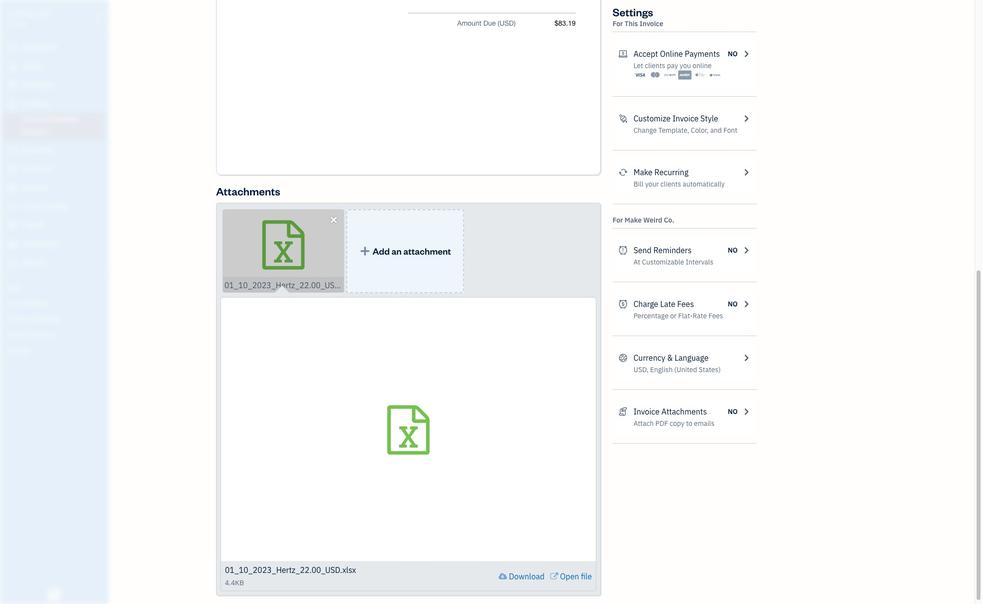 Task type: describe. For each thing, give the bounding box(es) containing it.
change template, color, and font
[[634, 126, 738, 135]]

settings
[[613, 5, 654, 19]]

estimate image
[[6, 80, 18, 90]]

make recurring
[[634, 167, 689, 177]]

due
[[484, 19, 496, 27]]

(united
[[675, 365, 697, 374]]

your
[[645, 180, 659, 189]]

attach pdf copy to emails
[[634, 419, 715, 428]]

1 vertical spatial clients
[[661, 180, 681, 189]]

items and services image
[[7, 315, 106, 323]]

open file
[[560, 571, 592, 581]]

invoice image
[[6, 99, 18, 109]]

pay
[[667, 61, 678, 70]]

settings for this invoice
[[613, 5, 664, 28]]

late
[[661, 299, 676, 309]]

states)
[[699, 365, 721, 374]]

this
[[625, 19, 638, 28]]

english
[[651, 365, 673, 374]]

invoice inside settings for this invoice
[[640, 19, 664, 28]]

no for charge late fees
[[728, 300, 738, 308]]

01_10_2023_hertz_22.00_usd.xlsx button
[[223, 209, 356, 293]]

online
[[660, 49, 683, 59]]

0 horizontal spatial fees
[[678, 299, 694, 309]]

bill
[[634, 180, 644, 189]]

bank connections image
[[7, 331, 106, 339]]

01_10_2023_hertz_22.00_usd.xlsx 4.4kb
[[225, 565, 356, 587]]

onlinesales image
[[619, 48, 628, 60]]

for make weird co.
[[613, 216, 675, 225]]

no for send reminders
[[728, 246, 738, 255]]

0 vertical spatial make
[[634, 167, 653, 177]]

settings image
[[7, 346, 106, 354]]

2 chevronright image from the top
[[742, 113, 751, 124]]

4 chevronright image from the top
[[742, 352, 751, 364]]

usd,
[[634, 365, 649, 374]]

language
[[675, 353, 709, 363]]

emails
[[694, 419, 715, 428]]

at customizable intervals
[[634, 258, 714, 266]]

and
[[711, 126, 722, 135]]

send reminders
[[634, 245, 692, 255]]

file
[[581, 571, 592, 581]]

usd, english (united states)
[[634, 365, 721, 374]]

bank image
[[709, 70, 722, 80]]

accept online payments
[[634, 49, 720, 59]]

pdf
[[656, 419, 668, 428]]

bill your clients automatically
[[634, 180, 725, 189]]

3 chevronright image from the top
[[742, 298, 751, 310]]

open
[[560, 571, 579, 581]]

an
[[392, 245, 402, 257]]

charge late fees
[[634, 299, 694, 309]]

let clients pay you online
[[634, 61, 712, 70]]

money image
[[6, 221, 18, 230]]

visa image
[[634, 70, 647, 80]]

externallink image
[[551, 570, 559, 582]]

intervals
[[686, 258, 714, 266]]

team members image
[[7, 299, 106, 307]]

weird
[[644, 216, 663, 225]]

1 vertical spatial invoice
[[673, 114, 699, 123]]

open file link
[[551, 570, 592, 582]]

flat-
[[679, 311, 693, 320]]

01_10_2023_hertz_22.00_usd.xlsx for 01_10_2023_hertz_22.00_usd.xlsx
[[225, 280, 356, 290]]

delete attachment image
[[329, 214, 339, 226]]

amount
[[458, 19, 482, 27]]

currency
[[634, 353, 666, 363]]

latefees image
[[619, 298, 628, 310]]

client image
[[6, 62, 18, 72]]

refresh image
[[619, 166, 628, 178]]

no for accept online payments
[[728, 49, 738, 58]]

timer image
[[6, 202, 18, 212]]



Task type: locate. For each thing, give the bounding box(es) containing it.
reminders
[[654, 245, 692, 255]]

for up the latereminders image
[[613, 216, 623, 225]]

customize invoice style
[[634, 114, 719, 123]]

clients down accept on the right top of the page
[[645, 61, 666, 70]]

to
[[686, 419, 693, 428]]

download
[[509, 571, 545, 581]]

fees up flat-
[[678, 299, 694, 309]]

2 vertical spatial invoice
[[634, 407, 660, 417]]

0 horizontal spatial attachments
[[216, 184, 280, 198]]

automatically
[[683, 180, 725, 189]]

turtle inc owner
[[8, 9, 52, 27]]

font
[[724, 126, 738, 135]]

customizable
[[642, 258, 684, 266]]

invoice right this
[[640, 19, 664, 28]]

dashboard image
[[6, 43, 18, 53]]

at
[[634, 258, 641, 266]]

1 chevronright image from the top
[[742, 48, 751, 60]]

percentage or flat-rate fees
[[634, 311, 724, 320]]

2 for from the top
[[613, 216, 623, 225]]

2 no from the top
[[728, 246, 738, 255]]

turtle
[[8, 9, 36, 19]]

0 vertical spatial invoice
[[640, 19, 664, 28]]

download link
[[499, 570, 545, 582]]

customize
[[634, 114, 671, 123]]

0 vertical spatial for
[[613, 19, 623, 28]]

copy
[[670, 419, 685, 428]]

project image
[[6, 183, 18, 193]]

you
[[680, 61, 691, 70]]

0 vertical spatial 01_10_2023_hertz_22.00_usd.xlsx
[[225, 280, 356, 290]]

(
[[498, 19, 500, 27]]

1 for from the top
[[613, 19, 623, 28]]

clients
[[645, 61, 666, 70], [661, 180, 681, 189]]

attachments
[[216, 184, 280, 198], [662, 407, 707, 417]]

4.4kb
[[225, 578, 244, 587]]

1 vertical spatial chevronright image
[[742, 244, 751, 256]]

rate
[[693, 311, 707, 320]]

chevronright image for send reminders
[[742, 244, 751, 256]]

add
[[373, 245, 390, 257]]

for left this
[[613, 19, 623, 28]]

template,
[[659, 126, 690, 135]]

01_10_2023_hertz_22.00_usd.xlsx for 01_10_2023_hertz_22.00_usd.xlsx 4.4kb
[[225, 565, 356, 575]]

for
[[613, 19, 623, 28], [613, 216, 623, 225]]

american express image
[[679, 70, 692, 80]]

currencyandlanguage image
[[619, 352, 628, 364]]

&
[[668, 353, 673, 363]]

apps image
[[7, 283, 106, 291]]

invoice
[[640, 19, 664, 28], [673, 114, 699, 123], [634, 407, 660, 417]]

let
[[634, 61, 643, 70]]

send
[[634, 245, 652, 255]]

paintbrush image
[[619, 113, 628, 124]]

owner
[[8, 20, 26, 27]]

expense image
[[6, 164, 18, 174]]

color,
[[691, 126, 709, 135]]

1 vertical spatial for
[[613, 216, 623, 225]]

main element
[[0, 0, 133, 604]]

payment image
[[6, 146, 18, 155]]

percentage
[[634, 311, 669, 320]]

1 vertical spatial fees
[[709, 311, 724, 320]]

no for invoice attachments
[[728, 407, 738, 416]]

3 no from the top
[[728, 300, 738, 308]]

fees right rate
[[709, 311, 724, 320]]

make
[[634, 167, 653, 177], [625, 216, 642, 225]]

4 no from the top
[[728, 407, 738, 416]]

0 vertical spatial fees
[[678, 299, 694, 309]]

or
[[671, 311, 677, 320]]

1 horizontal spatial fees
[[709, 311, 724, 320]]

1 no from the top
[[728, 49, 738, 58]]

co.
[[664, 216, 675, 225]]

currency & language
[[634, 353, 709, 363]]

attach
[[634, 419, 654, 428]]

freshbooks image
[[46, 588, 62, 600]]

chevronright image
[[742, 48, 751, 60], [742, 113, 751, 124], [742, 298, 751, 310], [742, 352, 751, 364]]

3 chevronright image from the top
[[742, 406, 751, 418]]

2 vertical spatial chevronright image
[[742, 406, 751, 418]]

01_10_2023_hertz_22.00_usd.xlsx
[[225, 280, 356, 290], [225, 565, 356, 575]]

usd
[[500, 19, 514, 27]]

chart image
[[6, 239, 18, 249]]

charge
[[634, 299, 659, 309]]

make up bill
[[634, 167, 653, 177]]

1 chevronright image from the top
[[742, 166, 751, 178]]

no
[[728, 49, 738, 58], [728, 246, 738, 255], [728, 300, 738, 308], [728, 407, 738, 416]]

1 vertical spatial 01_10_2023_hertz_22.00_usd.xlsx
[[225, 565, 356, 575]]

report image
[[6, 258, 18, 268]]

for inside settings for this invoice
[[613, 19, 623, 28]]

chevronright image
[[742, 166, 751, 178], [742, 244, 751, 256], [742, 406, 751, 418]]

plus image
[[360, 246, 371, 256]]

1 vertical spatial make
[[625, 216, 642, 225]]

1 vertical spatial attachments
[[662, 407, 707, 417]]

add an attachment button
[[346, 209, 464, 293]]

mastercard image
[[649, 70, 662, 80]]

clouddownload image
[[499, 570, 507, 582]]

amount due ( usd )
[[458, 19, 516, 27]]

accept
[[634, 49, 658, 59]]

01_10_2023_hertz_22.00_usd.xlsx inside 'button'
[[225, 280, 356, 290]]

$83.19
[[555, 19, 576, 27]]

add an attachment
[[373, 245, 451, 257]]

style
[[701, 114, 719, 123]]

invoice attachments
[[634, 407, 707, 417]]

make left 'weird' on the right top
[[625, 216, 642, 225]]

chevronright image for invoice attachments
[[742, 406, 751, 418]]

0 vertical spatial chevronright image
[[742, 166, 751, 178]]

invoices image
[[619, 406, 628, 418]]

0 vertical spatial attachments
[[216, 184, 280, 198]]

2 chevronright image from the top
[[742, 244, 751, 256]]

change
[[634, 126, 657, 135]]

payments
[[685, 49, 720, 59]]

latereminders image
[[619, 244, 628, 256]]

clients down recurring
[[661, 180, 681, 189]]

0 vertical spatial clients
[[645, 61, 666, 70]]

attachment
[[404, 245, 451, 257]]

online
[[693, 61, 712, 70]]

1 horizontal spatial attachments
[[662, 407, 707, 417]]

)
[[514, 19, 516, 27]]

discover image
[[664, 70, 677, 80]]

apple pay image
[[694, 70, 707, 80]]

invoice up change template, color, and font
[[673, 114, 699, 123]]

recurring
[[655, 167, 689, 177]]

inc
[[38, 9, 52, 19]]

fees
[[678, 299, 694, 309], [709, 311, 724, 320]]

invoice up attach
[[634, 407, 660, 417]]



Task type: vqa. For each thing, say whether or not it's contained in the screenshot.
leftmost Time Tracking
no



